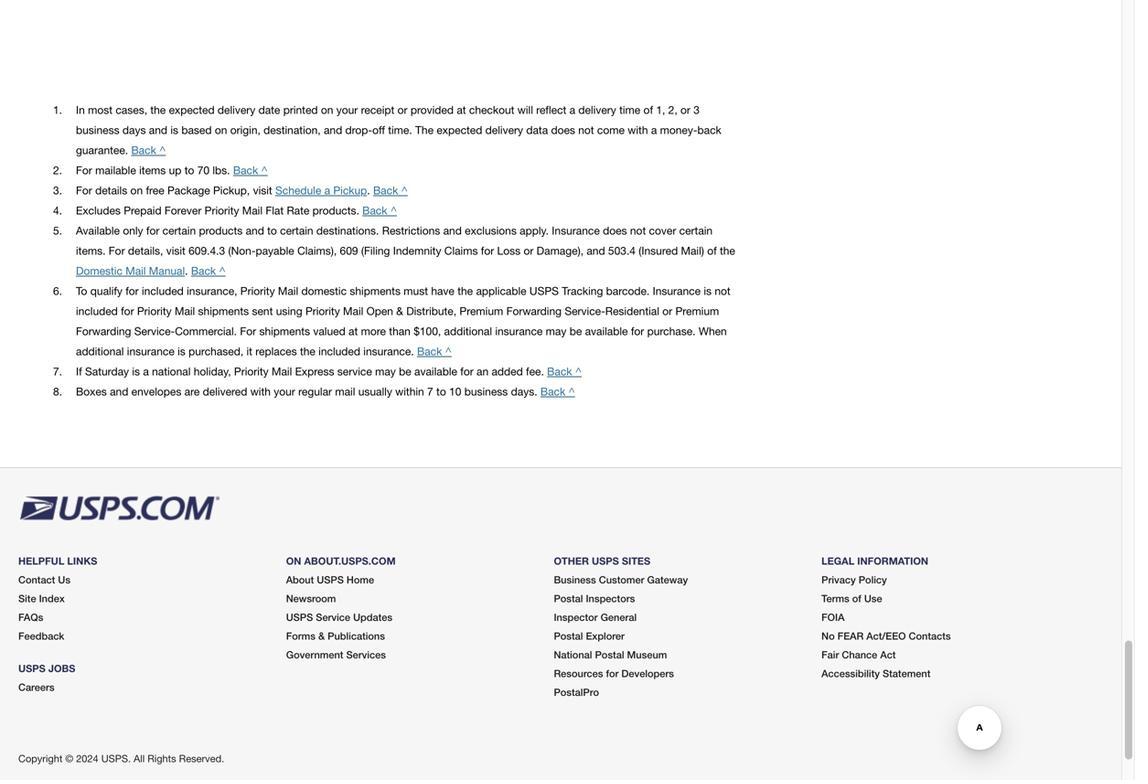 Task type: vqa. For each thing, say whether or not it's contained in the screenshot.
air.
no



Task type: locate. For each thing, give the bounding box(es) containing it.
be down tracking
[[570, 325, 582, 338]]

0 vertical spatial visit
[[253, 184, 272, 197]]

& right the open
[[396, 305, 403, 317]]

certain down forever
[[163, 224, 196, 237]]

delivery up come
[[579, 103, 616, 116]]

1 horizontal spatial to
[[267, 224, 277, 237]]

1 horizontal spatial &
[[396, 305, 403, 317]]

contact
[[18, 574, 55, 586]]

1 horizontal spatial of
[[707, 244, 717, 257]]

about.usps.com
[[304, 555, 396, 567]]

. up destinations.
[[367, 184, 370, 197]]

at right "provided"
[[457, 103, 466, 116]]

1 vertical spatial be
[[399, 365, 411, 378]]

2 horizontal spatial not
[[715, 284, 731, 297]]

1 vertical spatial may
[[375, 365, 396, 378]]

insurance inside available only for certain products and to certain destinations. restrictions and exclusions apply. insurance does not cover certain items. for details, visit 609.4.3 (non-payable claims), 609 (filing indemnity claims for loss or damage), and 503.4 (insured mail) of the domestic mail manual . back ^ 6.
[[552, 224, 600, 237]]

2 horizontal spatial to
[[436, 385, 446, 398]]

0 vertical spatial &
[[396, 305, 403, 317]]

back up items
[[131, 144, 156, 156]]

for inside "to qualify for included insurance, priority mail domestic shipments must have the applicable usps tracking barcode. insurance is not included for priority mail shipments sent using priority mail open & distribute, premium forwarding service-residential or premium forwarding service-commercial. for shipments valued at more than $100, additional insurance may be available for purchase. when additional insurance is purchased, it replaces the included insurance."
[[240, 325, 256, 338]]

1 horizontal spatial not
[[630, 224, 646, 237]]

prepaid
[[124, 204, 162, 217]]

1 horizontal spatial available
[[585, 325, 628, 338]]

be
[[570, 325, 582, 338], [399, 365, 411, 378]]

mail down replaces
[[272, 365, 292, 378]]

back ^ link down pickup
[[362, 204, 397, 217]]

items.
[[76, 244, 106, 257]]

on inside for details on free package pickup, visit schedule a pickup . back ^ 4.
[[130, 184, 143, 197]]

0 horizontal spatial insurance
[[552, 224, 600, 237]]

1 vertical spatial business
[[465, 385, 508, 398]]

based
[[181, 123, 212, 136]]

a
[[570, 103, 576, 116], [651, 123, 657, 136], [324, 184, 330, 197], [143, 365, 149, 378]]

national postal museum link
[[554, 649, 667, 661]]

1 vertical spatial forwarding
[[76, 325, 131, 338]]

available inside if saturday is a national holiday, priority mail express service may be available for an added fee. back ^ 8.
[[414, 365, 457, 378]]

accessibility statement link
[[822, 668, 931, 680]]

back inside for details on free package pickup, visit schedule a pickup . back ^ 4.
[[373, 184, 398, 197]]

1 vertical spatial &
[[318, 630, 325, 642]]

priority down domestic
[[306, 305, 340, 317]]

1 vertical spatial shipments
[[198, 305, 249, 317]]

days.
[[511, 385, 538, 398]]

1 vertical spatial postal
[[554, 630, 583, 642]]

damage),
[[537, 244, 584, 257]]

back inside back ^ 2.
[[131, 144, 156, 156]]

1 vertical spatial .
[[185, 264, 188, 277]]

of right the mail)
[[707, 244, 717, 257]]

not up when
[[715, 284, 731, 297]]

2 vertical spatial to
[[436, 385, 446, 398]]

postalpro
[[554, 687, 599, 698]]

to
[[185, 164, 194, 177], [267, 224, 277, 237], [436, 385, 446, 398]]

open
[[367, 305, 393, 317]]

business inside in most cases, the expected delivery date printed on your receipt or provided at checkout will reflect a delivery time of 1, 2, or 3 business days and is based on origin, destination, and drop-off time. the expected delivery data does not come with a money-back guarantee.
[[76, 123, 119, 136]]

delivery down checkout
[[486, 123, 523, 136]]

does down reflect
[[551, 123, 575, 136]]

insurance.
[[363, 345, 414, 358]]

service
[[316, 612, 350, 623]]

your up drop-
[[336, 103, 358, 116]]

business customer gateway link
[[554, 574, 688, 586]]

1 vertical spatial does
[[603, 224, 627, 237]]

visit up manual
[[166, 244, 186, 257]]

sent
[[252, 305, 273, 317]]

on left free
[[130, 184, 143, 197]]

to left 70
[[185, 164, 194, 177]]

loss
[[497, 244, 521, 257]]

barcode.
[[606, 284, 650, 297]]

for left 'an'
[[460, 365, 474, 378]]

usps up business customer gateway link
[[592, 555, 619, 567]]

the
[[150, 103, 166, 116], [720, 244, 735, 257], [458, 284, 473, 297], [300, 345, 315, 358]]

^ inside if saturday is a national holiday, priority mail express service may be available for an added fee. back ^ 8.
[[575, 365, 582, 378]]

0 vertical spatial does
[[551, 123, 575, 136]]

1 vertical spatial with
[[250, 385, 271, 398]]

chance
[[842, 649, 878, 661]]

0 vertical spatial .
[[367, 184, 370, 197]]

back down fee.
[[541, 385, 566, 398]]

premium down the applicable
[[460, 305, 503, 317]]

back ^ link right pickup
[[373, 184, 408, 197]]

inspector
[[554, 612, 598, 623]]

the right have
[[458, 284, 473, 297]]

0 horizontal spatial business
[[76, 123, 119, 136]]

back right lbs.
[[233, 164, 258, 177]]

home
[[347, 574, 374, 586]]

& inside "to qualify for included insurance, priority mail domestic shipments must have the applicable usps tracking barcode. insurance is not included for priority mail shipments sent using priority mail open & distribute, premium forwarding service-residential or premium forwarding service-commercial. for shipments valued at more than $100, additional insurance may be available for purchase. when additional insurance is purchased, it replaces the included insurance."
[[396, 305, 403, 317]]

site index link
[[18, 593, 65, 605]]

1 vertical spatial visit
[[166, 244, 186, 257]]

most
[[88, 103, 113, 116]]

available up "7"
[[414, 365, 457, 378]]

2 vertical spatial not
[[715, 284, 731, 297]]

0 vertical spatial available
[[585, 325, 628, 338]]

^
[[159, 144, 166, 156], [261, 164, 268, 177], [401, 184, 408, 197], [390, 204, 397, 217], [219, 264, 226, 277], [445, 345, 452, 358], [575, 365, 582, 378], [569, 385, 575, 398]]

back inside excludes prepaid forever priority mail flat rate products. back ^ 5.
[[362, 204, 387, 217]]

claims
[[444, 244, 478, 257]]

included down qualify
[[76, 305, 118, 317]]

0 vertical spatial service-
[[565, 305, 605, 317]]

exclusions
[[465, 224, 517, 237]]

2 vertical spatial of
[[852, 593, 862, 605]]

service- down tracking
[[565, 305, 605, 317]]

0 horizontal spatial forwarding
[[76, 325, 131, 338]]

1 vertical spatial of
[[707, 244, 717, 257]]

resources for developers link
[[554, 668, 674, 680]]

usually
[[358, 385, 392, 398]]

on right printed
[[321, 103, 333, 116]]

insurance up the purchase.
[[653, 284, 701, 297]]

0 horizontal spatial additional
[[76, 345, 124, 358]]

insurance up damage),
[[552, 224, 600, 237]]

of
[[644, 103, 653, 116], [707, 244, 717, 257], [852, 593, 862, 605]]

0 vertical spatial expected
[[169, 103, 215, 116]]

0 horizontal spatial &
[[318, 630, 325, 642]]

priority up products
[[205, 204, 239, 217]]

may down insurance.
[[375, 365, 396, 378]]

1 vertical spatial service-
[[134, 325, 175, 338]]

to right "7"
[[436, 385, 446, 398]]

products
[[199, 224, 243, 237]]

back down pickup
[[362, 204, 387, 217]]

if
[[76, 365, 82, 378]]

0 horizontal spatial service-
[[134, 325, 175, 338]]

2 horizontal spatial certain
[[679, 224, 713, 237]]

on
[[321, 103, 333, 116], [215, 123, 227, 136], [130, 184, 143, 197]]

1 horizontal spatial expected
[[437, 123, 482, 136]]

premium up when
[[676, 305, 719, 317]]

& up "government"
[[318, 630, 325, 642]]

0 horizontal spatial on
[[130, 184, 143, 197]]

privacy
[[822, 574, 856, 586]]

your left regular
[[274, 385, 295, 398]]

may inside if saturday is a national holiday, priority mail express service may be available for an added fee. back ^ 8.
[[375, 365, 396, 378]]

1 horizontal spatial does
[[603, 224, 627, 237]]

careers
[[18, 682, 54, 693]]

sites
[[622, 555, 651, 567]]

mail inside if saturday is a national holiday, priority mail express service may be available for an added fee. back ^ 8.
[[272, 365, 292, 378]]

expected down "provided"
[[437, 123, 482, 136]]

0 horizontal spatial at
[[349, 325, 358, 338]]

available down "residential"
[[585, 325, 628, 338]]

not left come
[[578, 123, 594, 136]]

1 horizontal spatial your
[[336, 103, 358, 116]]

for up domestic mail manual link
[[109, 244, 125, 257]]

to
[[76, 284, 87, 297]]

is
[[171, 123, 178, 136], [704, 284, 712, 297], [178, 345, 186, 358], [132, 365, 140, 378]]

insurance
[[552, 224, 600, 237], [653, 284, 701, 297]]

site
[[18, 593, 36, 605]]

0 vertical spatial insurance
[[495, 325, 543, 338]]

statement
[[883, 668, 931, 680]]

^ inside for mailable items up to 70 lbs. back ^ 3.
[[261, 164, 268, 177]]

service-
[[565, 305, 605, 317], [134, 325, 175, 338]]

7.
[[53, 365, 62, 378]]

it
[[247, 345, 252, 358]]

usps inside other usps sites business customer gateway postal inspectors inspector general postal explorer national postal museum resources for developers postalpro
[[592, 555, 619, 567]]

back ^ link down 609.4.3
[[191, 264, 226, 277]]

free
[[146, 184, 164, 197]]

on
[[286, 555, 301, 567]]

newsroom
[[286, 593, 336, 605]]

shipments up the open
[[350, 284, 401, 297]]

back ^ link down $100,
[[417, 345, 452, 358]]

on left origin,
[[215, 123, 227, 136]]

1 vertical spatial to
[[267, 224, 277, 237]]

mail
[[335, 385, 355, 398]]

back ^ link up pickup,
[[233, 164, 268, 177]]

insurance up national
[[127, 345, 175, 358]]

0 vertical spatial business
[[76, 123, 119, 136]]

1 horizontal spatial may
[[546, 325, 567, 338]]

1 horizontal spatial premium
[[676, 305, 719, 317]]

faqs
[[18, 612, 43, 623]]

purchased,
[[189, 345, 244, 358]]

2024
[[76, 753, 99, 765]]

usps up newsroom
[[317, 574, 344, 586]]

additional right $100,
[[444, 325, 492, 338]]

general
[[601, 612, 637, 623]]

all
[[134, 753, 145, 765]]

time.
[[388, 123, 412, 136]]

manual
[[149, 264, 185, 277]]

usps
[[530, 284, 559, 297], [592, 555, 619, 567], [317, 574, 344, 586], [286, 612, 313, 623], [18, 662, 46, 675]]

1 vertical spatial at
[[349, 325, 358, 338]]

back ^ 2.
[[53, 144, 166, 177]]

the up express
[[300, 345, 315, 358]]

pickup
[[333, 184, 367, 197]]

a up envelopes
[[143, 365, 149, 378]]

back down $100,
[[417, 345, 442, 358]]

^ inside for details on free package pickup, visit schedule a pickup . back ^ 4.
[[401, 184, 408, 197]]

usps up careers link
[[18, 662, 46, 675]]

0 horizontal spatial of
[[644, 103, 653, 116]]

a up products.
[[324, 184, 330, 197]]

mail down details,
[[126, 264, 146, 277]]

0 horizontal spatial shipments
[[198, 305, 249, 317]]

expected
[[169, 103, 215, 116], [437, 123, 482, 136]]

mail left "flat"
[[242, 204, 263, 217]]

0 horizontal spatial delivery
[[218, 103, 255, 116]]

is left based
[[171, 123, 178, 136]]

with
[[628, 123, 648, 136], [250, 385, 271, 398]]

mail inside available only for certain products and to certain destinations. restrictions and exclusions apply. insurance does not cover certain items. for details, visit 609.4.3 (non-payable claims), 609 (filing indemnity claims for loss or damage), and 503.4 (insured mail) of the domestic mail manual . back ^ 6.
[[126, 264, 146, 277]]

shipments down insurance,
[[198, 305, 249, 317]]

1 horizontal spatial on
[[215, 123, 227, 136]]

to inside for mailable items up to 70 lbs. back ^ 3.
[[185, 164, 194, 177]]

available inside "to qualify for included insurance, priority mail domestic shipments must have the applicable usps tracking barcode. insurance is not included for priority mail shipments sent using priority mail open & distribute, premium forwarding service-residential or premium forwarding service-commercial. for shipments valued at more than $100, additional insurance may be available for purchase. when additional insurance is purchased, it replaces the included insurance."
[[585, 325, 628, 338]]

1 vertical spatial insurance
[[127, 345, 175, 358]]

0 vertical spatial at
[[457, 103, 466, 116]]

6. link
[[53, 281, 62, 301]]

for up excludes
[[76, 184, 92, 197]]

1 horizontal spatial insurance
[[495, 325, 543, 338]]

1 vertical spatial available
[[414, 365, 457, 378]]

0 horizontal spatial does
[[551, 123, 575, 136]]

usps.
[[101, 753, 131, 765]]

may down tracking
[[546, 325, 567, 338]]

0 horizontal spatial your
[[274, 385, 295, 398]]

0 vertical spatial additional
[[444, 325, 492, 338]]

0 vertical spatial your
[[336, 103, 358, 116]]

is up envelopes
[[132, 365, 140, 378]]

shipments down using
[[259, 325, 310, 338]]

0 vertical spatial postal
[[554, 593, 583, 605]]

for down "residential"
[[631, 325, 644, 338]]

at left more
[[349, 325, 358, 338]]

mail
[[242, 204, 263, 217], [126, 264, 146, 277], [278, 284, 298, 297], [175, 305, 195, 317], [343, 305, 363, 317], [272, 365, 292, 378]]

1 horizontal spatial shipments
[[259, 325, 310, 338]]

1 horizontal spatial .
[[367, 184, 370, 197]]

1 vertical spatial not
[[630, 224, 646, 237]]

0 vertical spatial included
[[142, 284, 184, 297]]

0 vertical spatial of
[[644, 103, 653, 116]]

1 horizontal spatial with
[[628, 123, 648, 136]]

fair chance act link
[[822, 649, 896, 661]]

1 certain from the left
[[163, 224, 196, 237]]

$100,
[[414, 325, 441, 338]]

with down time
[[628, 123, 648, 136]]

0 horizontal spatial premium
[[460, 305, 503, 317]]

or right loss
[[524, 244, 534, 257]]

domestic
[[301, 284, 347, 297]]

1 vertical spatial expected
[[437, 123, 482, 136]]

domestic mail manual link
[[76, 264, 185, 277]]

2 horizontal spatial of
[[852, 593, 862, 605]]

back inside back ^ 7.
[[417, 345, 442, 358]]

1 vertical spatial included
[[76, 305, 118, 317]]

forwarding down qualify
[[76, 325, 131, 338]]

0 vertical spatial may
[[546, 325, 567, 338]]

for inside available only for certain products and to certain destinations. restrictions and exclusions apply. insurance does not cover certain items. for details, visit 609.4.3 (non-payable claims), 609 (filing indemnity claims for loss or damage), and 503.4 (insured mail) of the domestic mail manual . back ^ 6.
[[109, 244, 125, 257]]

0 horizontal spatial be
[[399, 365, 411, 378]]

^ inside back ^ 7.
[[445, 345, 452, 358]]

visit
[[253, 184, 272, 197], [166, 244, 186, 257]]

service- up national
[[134, 325, 175, 338]]

1 premium from the left
[[460, 305, 503, 317]]

1 horizontal spatial certain
[[280, 224, 313, 237]]

postal down business on the bottom of page
[[554, 593, 583, 605]]

not left cover at the top of page
[[630, 224, 646, 237]]

2 horizontal spatial shipments
[[350, 284, 401, 297]]

the inside in most cases, the expected delivery date printed on your receipt or provided at checkout will reflect a delivery time of 1, 2, or 3 business days and is based on origin, destination, and drop-off time. the expected delivery data does not come with a money-back guarantee.
[[150, 103, 166, 116]]

0 vertical spatial forwarding
[[506, 305, 562, 317]]

the right the mail)
[[720, 244, 735, 257]]

is up when
[[704, 284, 712, 297]]

for up it
[[240, 325, 256, 338]]

0 horizontal spatial certain
[[163, 224, 196, 237]]

1.
[[53, 103, 62, 116]]

business down 'an'
[[465, 385, 508, 398]]

does inside in most cases, the expected delivery date printed on your receipt or provided at checkout will reflect a delivery time of 1, 2, or 3 business days and is based on origin, destination, and drop-off time. the expected delivery data does not come with a money-back guarantee.
[[551, 123, 575, 136]]

tracking
[[562, 284, 603, 297]]

0 horizontal spatial to
[[185, 164, 194, 177]]

3.
[[53, 184, 62, 197]]

must
[[404, 284, 428, 297]]

or inside available only for certain products and to certain destinations. restrictions and exclusions apply. insurance does not cover certain items. for details, visit 609.4.3 (non-payable claims), 609 (filing indemnity claims for loss or damage), and 503.4 (insured mail) of the domestic mail manual . back ^ 6.
[[524, 244, 534, 257]]

not inside available only for certain products and to certain destinations. restrictions and exclusions apply. insurance does not cover certain items. for details, visit 609.4.3 (non-payable claims), 609 (filing indemnity claims for loss or damage), and 503.4 (insured mail) of the domestic mail manual . back ^ 6.
[[630, 224, 646, 237]]

0 horizontal spatial .
[[185, 264, 188, 277]]

to down "flat"
[[267, 224, 277, 237]]

at inside in most cases, the expected delivery date printed on your receipt or provided at checkout will reflect a delivery time of 1, 2, or 3 business days and is based on origin, destination, and drop-off time. the expected delivery data does not come with a money-back guarantee.
[[457, 103, 466, 116]]

fear
[[838, 630, 864, 642]]

reserved.
[[179, 753, 224, 765]]

off
[[372, 123, 385, 136]]

1 horizontal spatial forwarding
[[506, 305, 562, 317]]

destinations.
[[316, 224, 379, 237]]

forms & publications link
[[286, 630, 385, 642]]

added
[[492, 365, 523, 378]]

the right cases,
[[150, 103, 166, 116]]

0 horizontal spatial visit
[[166, 244, 186, 257]]

insurance up added
[[495, 325, 543, 338]]

visit up "flat"
[[253, 184, 272, 197]]

2 horizontal spatial on
[[321, 103, 333, 116]]

2 premium from the left
[[676, 305, 719, 317]]

forwarding down the applicable
[[506, 305, 562, 317]]

additional up saturday at the left
[[76, 345, 124, 358]]

3 certain from the left
[[679, 224, 713, 237]]

0 horizontal spatial available
[[414, 365, 457, 378]]

2 vertical spatial included
[[319, 345, 360, 358]]

certain down rate
[[280, 224, 313, 237]]

mail up commercial.
[[175, 305, 195, 317]]

products.
[[313, 204, 359, 217]]

mail inside excludes prepaid forever priority mail flat rate products. back ^ 5.
[[242, 204, 263, 217]]

for inside for mailable items up to 70 lbs. back ^ 3.
[[76, 164, 92, 177]]

terms
[[822, 593, 850, 605]]

3
[[694, 103, 700, 116]]

included down manual
[[142, 284, 184, 297]]

back right pickup
[[373, 184, 398, 197]]

insurance inside "to qualify for included insurance, priority mail domestic shipments must have the applicable usps tracking barcode. insurance is not included for priority mail shipments sent using priority mail open & distribute, premium forwarding service-residential or premium forwarding service-commercial. for shipments valued at more than $100, additional insurance may be available for purchase. when additional insurance is purchased, it replaces the included insurance."
[[653, 284, 701, 297]]

1 horizontal spatial be
[[570, 325, 582, 338]]

0 vertical spatial be
[[570, 325, 582, 338]]



Task type: describe. For each thing, give the bounding box(es) containing it.
priority down manual
[[137, 305, 172, 317]]

excludes prepaid forever priority mail flat rate products. back ^ 5.
[[53, 204, 397, 237]]

4.
[[53, 204, 62, 217]]

and up (non-
[[246, 224, 264, 237]]

foia link
[[822, 612, 845, 623]]

visit inside available only for certain products and to certain destinations. restrictions and exclusions apply. insurance does not cover certain items. for details, visit 609.4.3 (non-payable claims), 609 (filing indemnity claims for loss or damage), and 503.4 (insured mail) of the domestic mail manual . back ^ 6.
[[166, 244, 186, 257]]

for inside if saturday is a national holiday, priority mail express service may be available for an added fee. back ^ 8.
[[460, 365, 474, 378]]

not inside "to qualify for included insurance, priority mail domestic shipments must have the applicable usps tracking barcode. insurance is not included for priority mail shipments sent using priority mail open & distribute, premium forwarding service-residential or premium forwarding service-commercial. for shipments valued at more than $100, additional insurance may be available for purchase. when additional insurance is purchased, it replaces the included insurance."
[[715, 284, 731, 297]]

does inside available only for certain products and to certain destinations. restrictions and exclusions apply. insurance does not cover certain items. for details, visit 609.4.3 (non-payable claims), 609 (filing indemnity claims for loss or damage), and 503.4 (insured mail) of the domestic mail manual . back ^ 6.
[[603, 224, 627, 237]]

a inside if saturday is a national holiday, priority mail express service may be available for an added fee. back ^ 8.
[[143, 365, 149, 378]]

act
[[880, 649, 896, 661]]

cover
[[649, 224, 676, 237]]

foia
[[822, 612, 845, 623]]

4. link
[[53, 200, 62, 220]]

for details on free package pickup, visit schedule a pickup . back ^ 4.
[[53, 184, 408, 217]]

for mailable items up to 70 lbs. back ^ 3.
[[53, 164, 268, 197]]

^ inside back ^ 2.
[[159, 144, 166, 156]]

for down exclusions
[[481, 244, 494, 257]]

no fear act/eeo contacts link
[[822, 630, 951, 642]]

apply.
[[520, 224, 549, 237]]

up
[[169, 164, 181, 177]]

3. link
[[53, 180, 62, 200]]

legal
[[822, 555, 855, 567]]

qualify
[[90, 284, 123, 297]]

only
[[123, 224, 143, 237]]

may inside "to qualify for included insurance, priority mail domestic shipments must have the applicable usps tracking barcode. insurance is not included for priority mail shipments sent using priority mail open & distribute, premium forwarding service-residential or premium forwarding service-commercial. for shipments valued at more than $100, additional insurance may be available for purchase. when additional insurance is purchased, it replaces the included insurance."
[[546, 325, 567, 338]]

at inside "to qualify for included insurance, priority mail domestic shipments must have the applicable usps tracking barcode. insurance is not included for priority mail shipments sent using priority mail open & distribute, premium forwarding service-residential or premium forwarding service-commercial. for shipments valued at more than $100, additional insurance may be available for purchase. when additional insurance is purchased, it replaces the included insurance."
[[349, 325, 358, 338]]

a inside for details on free package pickup, visit schedule a pickup . back ^ 4.
[[324, 184, 330, 197]]

reflect
[[536, 103, 567, 116]]

0 horizontal spatial expected
[[169, 103, 215, 116]]

will
[[518, 103, 533, 116]]

0 horizontal spatial insurance
[[127, 345, 175, 358]]

back ^ link up items
[[131, 144, 166, 156]]

and right the days
[[149, 123, 167, 136]]

mail up using
[[278, 284, 298, 297]]

developers
[[622, 668, 674, 680]]

is inside if saturday is a national holiday, priority mail express service may be available for an added fee. back ^ 8.
[[132, 365, 140, 378]]

not inside in most cases, the expected delivery date printed on your receipt or provided at checkout will reflect a delivery time of 1, 2, or 3 business days and is based on origin, destination, and drop-off time. the expected delivery data does not come with a money-back guarantee.
[[578, 123, 594, 136]]

guarantee.
[[76, 144, 128, 156]]

and up claims on the top left
[[443, 224, 462, 237]]

0 horizontal spatial with
[[250, 385, 271, 398]]

and down saturday at the left
[[110, 385, 128, 398]]

cases,
[[116, 103, 147, 116]]

than
[[389, 325, 411, 338]]

for inside other usps sites business customer gateway postal inspectors inspector general postal explorer national postal museum resources for developers postalpro
[[606, 668, 619, 680]]

to qualify for included insurance, priority mail domestic shipments must have the applicable usps tracking barcode. insurance is not included for priority mail shipments sent using priority mail open & distribute, premium forwarding service-residential or premium forwarding service-commercial. for shipments valued at more than $100, additional insurance may be available for purchase. when additional insurance is purchased, it replaces the included insurance.
[[76, 284, 731, 358]]

of inside available only for certain products and to certain destinations. restrictions and exclusions apply. insurance does not cover certain items. for details, visit 609.4.3 (non-payable claims), 609 (filing indemnity claims for loss or damage), and 503.4 (insured mail) of the domestic mail manual . back ^ 6.
[[707, 244, 717, 257]]

is inside in most cases, the expected delivery date printed on your receipt or provided at checkout will reflect a delivery time of 1, 2, or 3 business days and is based on origin, destination, and drop-off time. the expected delivery data does not come with a money-back guarantee.
[[171, 123, 178, 136]]

2 certain from the left
[[280, 224, 313, 237]]

of inside legal information privacy policy terms of use foia no fear act/eeo contacts fair chance act accessibility statement
[[852, 593, 862, 605]]

other
[[554, 555, 589, 567]]

use
[[864, 593, 883, 605]]

priority inside excludes prepaid forever priority mail flat rate products. back ^ 5.
[[205, 204, 239, 217]]

^ inside excludes prepaid forever priority mail flat rate products. back ^ 5.
[[390, 204, 397, 217]]

restrictions
[[382, 224, 440, 237]]

usps inside "to qualify for included insurance, priority mail domestic shipments must have the applicable usps tracking barcode. insurance is not included for priority mail shipments sent using priority mail open & distribute, premium forwarding service-residential or premium forwarding service-commercial. for shipments valued at more than $100, additional insurance may be available for purchase. when additional insurance is purchased, it replaces the included insurance."
[[530, 284, 559, 297]]

& inside on about.usps.com about usps home newsroom usps service updates forms & publications government services
[[318, 630, 325, 642]]

for inside for details on free package pickup, visit schedule a pickup . back ^ 4.
[[76, 184, 92, 197]]

museum
[[627, 649, 667, 661]]

back inside if saturday is a national holiday, priority mail express service may be available for an added fee. back ^ 8.
[[547, 365, 572, 378]]

0 vertical spatial on
[[321, 103, 333, 116]]

or left 3
[[681, 103, 691, 116]]

package
[[167, 184, 210, 197]]

©
[[65, 753, 73, 765]]

0 vertical spatial shipments
[[350, 284, 401, 297]]

8.
[[53, 385, 62, 398]]

for down qualify
[[121, 305, 134, 317]]

contact us link
[[18, 574, 70, 586]]

and left drop-
[[324, 123, 342, 136]]

legal information privacy policy terms of use foia no fear act/eeo contacts fair chance act accessibility statement
[[822, 555, 951, 680]]

updates
[[353, 612, 393, 623]]

your inside in most cases, the expected delivery date printed on your receipt or provided at checkout will reflect a delivery time of 1, 2, or 3 business days and is based on origin, destination, and drop-off time. the expected delivery data does not come with a money-back guarantee.
[[336, 103, 358, 116]]

1,
[[656, 103, 665, 116]]

destination,
[[264, 123, 321, 136]]

with inside in most cases, the expected delivery date printed on your receipt or provided at checkout will reflect a delivery time of 1, 2, or 3 business days and is based on origin, destination, and drop-off time. the expected delivery data does not come with a money-back guarantee.
[[628, 123, 648, 136]]

^ inside available only for certain products and to certain destinations. restrictions and exclusions apply. insurance does not cover certain items. for details, visit 609.4.3 (non-payable claims), 609 (filing indemnity claims for loss or damage), and 503.4 (insured mail) of the domestic mail manual . back ^ 6.
[[219, 264, 226, 277]]

for down domestic mail manual link
[[126, 284, 139, 297]]

back
[[698, 123, 722, 136]]

newsroom link
[[286, 593, 336, 605]]

for right only
[[146, 224, 159, 237]]

feedback link
[[18, 630, 64, 642]]

schedule
[[275, 184, 321, 197]]

a down '1,'
[[651, 123, 657, 136]]

national
[[554, 649, 592, 661]]

7. link
[[53, 361, 62, 381]]

back ^ 7.
[[53, 345, 452, 378]]

5.
[[53, 224, 62, 237]]

1 vertical spatial additional
[[76, 345, 124, 358]]

back ^ link right fee.
[[547, 365, 582, 378]]

1 horizontal spatial delivery
[[486, 123, 523, 136]]

of inside in most cases, the expected delivery date printed on your receipt or provided at checkout will reflect a delivery time of 1, 2, or 3 business days and is based on origin, destination, and drop-off time. the expected delivery data does not come with a money-back guarantee.
[[644, 103, 653, 116]]

information
[[857, 555, 929, 567]]

2 vertical spatial postal
[[595, 649, 624, 661]]

accessibility
[[822, 668, 880, 680]]

1 horizontal spatial business
[[465, 385, 508, 398]]

boxes and envelopes are delivered with your regular mail usually within 7 to 10 business days. back ^
[[76, 385, 575, 398]]

saturday
[[85, 365, 129, 378]]

date
[[259, 103, 280, 116]]

1 vertical spatial on
[[215, 123, 227, 136]]

government services link
[[286, 649, 386, 661]]

2 horizontal spatial included
[[319, 345, 360, 358]]

be inside "to qualify for included insurance, priority mail domestic shipments must have the applicable usps tracking barcode. insurance is not included for priority mail shipments sent using priority mail open & distribute, premium forwarding service-residential or premium forwarding service-commercial. for shipments valued at more than $100, additional insurance may be available for purchase. when additional insurance is purchased, it replaces the included insurance."
[[570, 325, 582, 338]]

or inside "to qualify for included insurance, priority mail domestic shipments must have the applicable usps tracking barcode. insurance is not included for priority mail shipments sent using priority mail open & distribute, premium forwarding service-residential or premium forwarding service-commercial. for shipments valued at more than $100, additional insurance may be available for purchase. when additional insurance is purchased, it replaces the included insurance."
[[663, 305, 673, 317]]

act/eeo
[[867, 630, 906, 642]]

in most cases, the expected delivery date printed on your receipt or provided at checkout will reflect a delivery time of 1, 2, or 3 business days and is based on origin, destination, and drop-off time. the expected delivery data does not come with a money-back guarantee.
[[76, 103, 722, 156]]

delivered
[[203, 385, 247, 398]]

policy
[[859, 574, 887, 586]]

insurance,
[[187, 284, 237, 297]]

checkout
[[469, 103, 515, 116]]

publications
[[328, 630, 385, 642]]

have
[[431, 284, 455, 297]]

resources
[[554, 668, 603, 680]]

. inside for details on free package pickup, visit schedule a pickup . back ^ 4.
[[367, 184, 370, 197]]

flat
[[266, 204, 284, 217]]

links
[[67, 555, 97, 567]]

the
[[415, 123, 434, 136]]

2 horizontal spatial delivery
[[579, 103, 616, 116]]

boxes
[[76, 385, 107, 398]]

valued
[[313, 325, 346, 338]]

express
[[295, 365, 334, 378]]

pickup,
[[213, 184, 250, 197]]

usps jobs careers
[[18, 662, 75, 693]]

usps inside usps jobs careers
[[18, 662, 46, 675]]

1 vertical spatial your
[[274, 385, 295, 398]]

1 horizontal spatial included
[[142, 284, 184, 297]]

distribute,
[[406, 305, 457, 317]]

2 vertical spatial shipments
[[259, 325, 310, 338]]

1 horizontal spatial service-
[[565, 305, 605, 317]]

. inside available only for certain products and to certain destinations. restrictions and exclusions apply. insurance does not cover certain items. for details, visit 609.4.3 (non-payable claims), 609 (filing indemnity claims for loss or damage), and 503.4 (insured mail) of the domestic mail manual . back ^ 6.
[[185, 264, 188, 277]]

a right reflect
[[570, 103, 576, 116]]

in
[[76, 103, 85, 116]]

70
[[197, 164, 210, 177]]

feedback
[[18, 630, 64, 642]]

be inside if saturday is a national holiday, priority mail express service may be available for an added fee. back ^ 8.
[[399, 365, 411, 378]]

or up time.
[[398, 103, 408, 116]]

back inside available only for certain products and to certain destinations. restrictions and exclusions apply. insurance does not cover certain items. for details, visit 609.4.3 (non-payable claims), 609 (filing indemnity claims for loss or damage), and 503.4 (insured mail) of the domestic mail manual . back ^ 6.
[[191, 264, 216, 277]]

mail left the open
[[343, 305, 363, 317]]

is up national
[[178, 345, 186, 358]]

and left 503.4
[[587, 244, 605, 257]]

1 horizontal spatial additional
[[444, 325, 492, 338]]

priority up sent in the left top of the page
[[240, 284, 275, 297]]

if saturday is a national holiday, priority mail express service may be available for an added fee. back ^ 8.
[[53, 365, 582, 398]]

2,
[[668, 103, 678, 116]]

to inside available only for certain products and to certain destinations. restrictions and exclusions apply. insurance does not cover certain items. for details, visit 609.4.3 (non-payable claims), 609 (filing indemnity claims for loss or damage), and 503.4 (insured mail) of the domestic mail manual . back ^ 6.
[[267, 224, 277, 237]]

back ^ link down fee.
[[541, 385, 575, 398]]

government
[[286, 649, 344, 661]]

faqs link
[[18, 612, 43, 623]]

usps up forms
[[286, 612, 313, 623]]

(non-
[[228, 244, 256, 257]]

mail)
[[681, 244, 704, 257]]

visit inside for details on free package pickup, visit schedule a pickup . back ^ 4.
[[253, 184, 272, 197]]

5. link
[[53, 220, 62, 241]]

provided
[[411, 103, 454, 116]]

postalpro link
[[554, 687, 599, 698]]

priority inside if saturday is a national holiday, priority mail express service may be available for an added fee. back ^ 8.
[[234, 365, 269, 378]]

the inside available only for certain products and to certain destinations. restrictions and exclusions apply. insurance does not cover certain items. for details, visit 609.4.3 (non-payable claims), 609 (filing indemnity claims for loss or damage), and 503.4 (insured mail) of the domestic mail manual . back ^ 6.
[[720, 244, 735, 257]]

mailable
[[95, 164, 136, 177]]

service
[[337, 365, 372, 378]]

back inside for mailable items up to 70 lbs. back ^ 3.
[[233, 164, 258, 177]]

available only for certain products and to certain destinations. restrictions and exclusions apply. insurance does not cover certain items. for details, visit 609.4.3 (non-payable claims), 609 (filing indemnity claims for loss or damage), and 503.4 (insured mail) of the domestic mail manual . back ^ 6.
[[53, 224, 735, 297]]

national
[[152, 365, 191, 378]]



